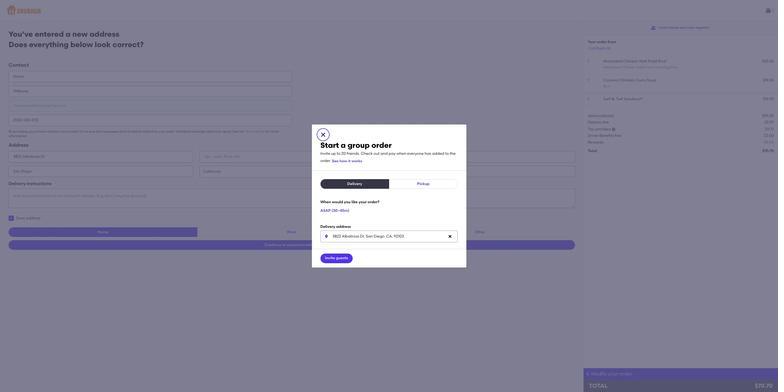 Task type: vqa. For each thing, say whether or not it's contained in the screenshot.
the bottom cassidy
no



Task type: locate. For each thing, give the bounding box(es) containing it.
1 vertical spatial order.
[[320, 159, 331, 164]]

order up the banh
[[597, 40, 607, 44]]

3 1 from the top
[[588, 97, 589, 101]]

from inside your order from cali banh mi
[[608, 40, 617, 44]]

1 vertical spatial see
[[332, 159, 339, 164]]

messages
[[103, 130, 119, 134]]

0 vertical spatial svg image
[[320, 132, 326, 138]]

0 horizontal spatial svg image
[[10, 217, 13, 220]]

$8.00
[[764, 140, 774, 145]]

invite friends and order together
[[659, 26, 710, 30]]

1 horizontal spatial see
[[332, 159, 339, 164]]

total down rewards
[[588, 149, 597, 153]]

apply.
[[222, 130, 232, 134]]

2 vertical spatial and
[[381, 152, 388, 156]]

fee
[[615, 134, 622, 138]]

modify
[[591, 372, 607, 377]]

order. down start
[[320, 159, 331, 164]]

from up mi
[[608, 40, 617, 44]]

work
[[287, 230, 296, 235]]

phone
[[36, 130, 46, 134]]

delivery fee
[[588, 120, 609, 125]]

invite for invite guests
[[325, 256, 335, 261]]

and right out
[[381, 152, 388, 156]]

2 vertical spatial invite
[[325, 256, 335, 261]]

may
[[215, 130, 222, 134]]

Address 1 text field
[[9, 151, 193, 163]]

and down the delivery fee
[[595, 127, 602, 132]]

svg image up start
[[320, 132, 326, 138]]

2 vertical spatial address
[[336, 225, 351, 229]]

for more information.
[[9, 130, 279, 138]]

rolls
[[670, 66, 677, 69]]

$19.50
[[763, 78, 774, 83]]

chicken up protein
[[623, 59, 638, 64]]

start
[[320, 141, 339, 150]]

asap (30–45m) button
[[320, 206, 349, 216]]

wok
[[639, 59, 647, 64]]

address
[[89, 30, 119, 39], [26, 216, 40, 221], [336, 225, 351, 229]]

to left receive
[[80, 130, 83, 134]]

order. left 'standard'
[[166, 130, 175, 134]]

$2.00
[[764, 134, 774, 138]]

invite right people icon
[[659, 26, 667, 30]]

related
[[142, 130, 153, 134]]

does
[[9, 40, 27, 49]]

meat
[[612, 66, 620, 69]]

from left grubhub
[[119, 130, 127, 134]]

banh
[[596, 46, 606, 51]]

1 vertical spatial and
[[595, 127, 602, 132]]

delivery inside delivery button
[[347, 182, 362, 187]]

invite friends and order together button
[[651, 23, 710, 33]]

delivery
[[588, 120, 602, 125], [9, 181, 26, 186], [347, 182, 362, 187], [320, 225, 335, 229]]

chicken for coconut
[[620, 78, 635, 83]]

1 down cali
[[588, 59, 589, 64]]

delivery down items
[[588, 120, 602, 125]]

of
[[255, 130, 258, 134]]

chicken
[[623, 59, 638, 64], [620, 78, 635, 83]]

coconut chicken curry soup
[[604, 78, 656, 83]]

1 vertical spatial invite
[[320, 152, 330, 156]]

0 vertical spatial $70.70
[[763, 149, 774, 153]]

items
[[588, 114, 598, 118]]

invite left up
[[320, 152, 330, 156]]

cali banh mi link
[[588, 46, 611, 51]]

order left "together"
[[687, 26, 695, 30]]

a
[[66, 30, 71, 39], [341, 141, 346, 150]]

items subtotal
[[588, 114, 614, 118]]

0 horizontal spatial order.
[[166, 130, 175, 134]]

continue to payment method
[[265, 243, 319, 248]]

0 vertical spatial total
[[588, 149, 597, 153]]

and right friends
[[680, 26, 686, 30]]

1 horizontal spatial and
[[595, 127, 602, 132]]

total down modify
[[589, 383, 608, 390]]

see
[[233, 130, 238, 134], [332, 159, 339, 164]]

pickup button
[[389, 180, 458, 189]]

works
[[352, 159, 362, 164]]

0 vertical spatial see
[[233, 130, 238, 134]]

2 1 from the top
[[588, 78, 589, 83]]

invite inside invite guests button
[[325, 256, 335, 261]]

1 horizontal spatial from
[[608, 40, 617, 44]]

svg image left save
[[10, 217, 13, 220]]

contact
[[9, 62, 29, 68]]

0 horizontal spatial address
[[26, 216, 40, 221]]

2 horizontal spatial address
[[336, 225, 351, 229]]

a inside you've entered a new address does everything below look correct?
[[66, 30, 71, 39]]

you left like
[[344, 200, 351, 205]]

0 vertical spatial address
[[89, 30, 119, 39]]

and inside button
[[680, 26, 686, 30]]

delivery for delivery instructions
[[9, 181, 26, 186]]

delivery up like
[[347, 182, 362, 187]]

1 for marinated chicken wok fried rice*
[[588, 59, 589, 64]]

address for save address
[[26, 216, 40, 221]]

0 vertical spatial from
[[608, 40, 617, 44]]

Zip text field
[[391, 166, 575, 177]]

crispy
[[653, 66, 663, 69]]

Address 2 text field
[[200, 151, 384, 163]]

order inside your order from cali banh mi
[[597, 40, 607, 44]]

out
[[374, 152, 380, 156]]

1 up items
[[588, 97, 589, 101]]

order
[[687, 26, 695, 30], [597, 40, 607, 44], [372, 141, 392, 150], [619, 372, 632, 377]]

0 vertical spatial order.
[[166, 130, 175, 134]]

invite guests
[[325, 256, 348, 261]]

modify your order
[[591, 372, 632, 377]]

your left phone
[[29, 130, 35, 134]]

home button
[[9, 228, 197, 238]]

correct?
[[113, 40, 144, 49]]

1 1 from the top
[[588, 59, 589, 64]]

order?
[[368, 200, 380, 205]]

asap (30–45m)
[[320, 209, 349, 213]]

terms
[[245, 130, 254, 134]]

1 vertical spatial address
[[26, 216, 40, 221]]

a inside start a group order invite up to 20 friends. check out and pay when everyone has added to the order.
[[341, 141, 346, 150]]

when would you like your order?
[[320, 200, 380, 205]]

invite inside button
[[659, 26, 667, 30]]

1 vertical spatial 1
[[588, 78, 589, 83]]

and inside start a group order invite up to 20 friends. check out and pay when everyone has added to the order.
[[381, 152, 388, 156]]

to left '20' at top left
[[337, 152, 341, 156]]

1 horizontal spatial order.
[[320, 159, 331, 164]]

1 vertical spatial from
[[119, 130, 127, 134]]

chicken down protein
[[620, 78, 635, 83]]

address
[[9, 142, 29, 148]]

invite left guests
[[325, 256, 335, 261]]

1 vertical spatial chicken
[[620, 78, 635, 83]]

1 horizontal spatial a
[[341, 141, 346, 150]]

0 horizontal spatial you
[[61, 130, 66, 134]]

svg image
[[612, 127, 616, 132], [324, 235, 329, 239], [448, 235, 452, 239]]

order right modify
[[619, 372, 632, 377]]

0 vertical spatial and
[[680, 26, 686, 30]]

rates
[[206, 130, 214, 134]]

0 vertical spatial 1
[[588, 59, 589, 64]]

0 vertical spatial you
[[61, 130, 66, 134]]

address right save
[[26, 216, 40, 221]]

0 vertical spatial invite
[[659, 26, 667, 30]]

your right modify
[[608, 372, 618, 377]]

to left payment
[[283, 243, 286, 248]]

address up look
[[89, 30, 119, 39]]

2 horizontal spatial and
[[680, 26, 686, 30]]

1 left coconut
[[588, 78, 589, 83]]

$70.70
[[763, 149, 774, 153], [755, 383, 773, 390]]

$22.60
[[762, 59, 774, 64]]

save
[[16, 216, 25, 221]]

2 horizontal spatial svg image
[[612, 127, 616, 132]]

1 for coconut chicken curry soup
[[588, 78, 589, 83]]

Delivery instructions text field
[[9, 189, 575, 209]]

0 vertical spatial chicken
[[623, 59, 638, 64]]

order up out
[[372, 141, 392, 150]]

fried
[[648, 59, 657, 64]]

0 vertical spatial a
[[66, 30, 71, 39]]

1
[[588, 59, 589, 64], [588, 78, 589, 83], [588, 97, 589, 101]]

see down up
[[332, 159, 339, 164]]

delivery instructions
[[9, 181, 51, 186]]

subtotal
[[599, 114, 614, 118]]

a left new
[[66, 30, 71, 39]]

start a group order invite up to 20 friends. check out and pay when everyone has added to the order.
[[320, 141, 456, 164]]

grubhub
[[128, 130, 141, 134]]

svg image
[[320, 132, 326, 138], [10, 217, 13, 220]]

benefits
[[600, 134, 614, 138]]

address inside you've entered a new address does everything below look correct?
[[89, 30, 119, 39]]

delivery left instructions
[[9, 181, 26, 186]]

number,
[[47, 130, 60, 134]]

＆
[[612, 97, 615, 101]]

$11.71
[[765, 127, 774, 132]]

1 horizontal spatial svg image
[[448, 235, 452, 239]]

1 vertical spatial a
[[341, 141, 346, 150]]

see left our
[[233, 130, 238, 134]]

1 vertical spatial you
[[344, 200, 351, 205]]

2 vertical spatial 1
[[588, 97, 589, 101]]

0 horizontal spatial and
[[381, 152, 388, 156]]

turf
[[616, 97, 623, 101]]

main navigation navigation
[[0, 0, 778, 21]]

1 horizontal spatial address
[[89, 30, 119, 39]]

providing
[[13, 130, 28, 134]]

order inside start a group order invite up to 20 friends. check out and pay when everyone has added to the order.
[[372, 141, 392, 150]]

$59.00
[[762, 114, 774, 118]]

soup
[[647, 78, 656, 83]]

delivery down asap
[[320, 225, 335, 229]]

0 horizontal spatial a
[[66, 30, 71, 39]]

a up '20' at top left
[[341, 141, 346, 150]]

First name text field
[[9, 71, 292, 83]]

you left consent
[[61, 130, 66, 134]]

address down (30–45m) at the bottom left
[[336, 225, 351, 229]]



Task type: describe. For each thing, give the bounding box(es) containing it.
Last name text field
[[9, 86, 292, 97]]

pay
[[389, 152, 396, 156]]

chicken for marinated
[[623, 59, 638, 64]]

marinated chicken wok fried rice*
[[604, 59, 668, 64]]

how
[[340, 159, 347, 164]]

driver
[[588, 134, 599, 138]]

everyone
[[407, 152, 424, 156]]

add
[[637, 66, 643, 69]]

marinated
[[604, 59, 622, 64]]

1 vertical spatial total
[[589, 383, 608, 390]]

invite guests button
[[320, 254, 353, 264]]

egg
[[664, 66, 670, 69]]

text
[[96, 130, 102, 134]]

it
[[348, 159, 351, 164]]

home
[[98, 230, 109, 235]]

to left 'the'
[[445, 152, 449, 156]]

surf ＆ turf sandwich*
[[604, 97, 644, 101]]

continue
[[265, 243, 282, 248]]

guests
[[336, 256, 348, 261]]

0 horizontal spatial svg image
[[324, 235, 329, 239]]

fee
[[603, 120, 609, 125]]

by
[[9, 130, 12, 134]]

order. inside start a group order invite up to 20 friends. check out and pay when everyone has added to the order.
[[320, 159, 331, 164]]

added
[[432, 152, 444, 156]]

1 vertical spatial svg image
[[10, 217, 13, 220]]

like
[[352, 200, 358, 205]]

City text field
[[9, 166, 193, 177]]

0 horizontal spatial from
[[119, 130, 127, 134]]

your right related
[[158, 130, 165, 134]]

tax
[[588, 127, 594, 132]]

terms of use link
[[245, 130, 265, 134]]

Cross street text field
[[391, 151, 575, 163]]

$19.50 rice
[[604, 78, 774, 88]]

other button
[[386, 228, 575, 238]]

$16.90
[[763, 97, 774, 101]]

below
[[70, 40, 93, 49]]

your
[[588, 40, 596, 44]]

-$8.00
[[763, 140, 774, 145]]

see how it works
[[332, 159, 362, 164]]

the
[[450, 152, 456, 156]]

you've entered a new address does everything below look correct?
[[9, 30, 144, 49]]

-
[[763, 140, 764, 145]]

new
[[72, 30, 88, 39]]

20
[[341, 152, 346, 156]]

to inside button
[[283, 243, 286, 248]]

1 horizontal spatial you
[[344, 200, 351, 205]]

hot
[[646, 66, 652, 69]]

asap
[[320, 209, 331, 213]]

1 horizontal spatial svg image
[[320, 132, 326, 138]]

rice*
[[658, 59, 668, 64]]

extra
[[604, 66, 612, 69]]

3 button
[[765, 6, 774, 15]]

receive
[[84, 130, 95, 134]]

delivery for delivery address
[[320, 225, 335, 229]]

$22.60 extra meat / protein add 2 hot crispy egg rolls
[[604, 59, 774, 69]]

everything
[[29, 40, 69, 49]]

look
[[95, 40, 111, 49]]

1 for surf ＆ turf sandwich*
[[588, 97, 589, 101]]

cali
[[588, 46, 595, 51]]

consent
[[67, 130, 79, 134]]

$5.99
[[765, 120, 774, 125]]

your right like
[[359, 200, 367, 205]]

to right related
[[154, 130, 157, 134]]

0 horizontal spatial see
[[233, 130, 238, 134]]

curry
[[636, 78, 646, 83]]

driver benefits fee
[[588, 134, 622, 138]]

protein
[[624, 66, 635, 69]]

1 vertical spatial $70.70
[[755, 383, 773, 390]]

3
[[772, 8, 774, 13]]

would
[[332, 200, 343, 205]]

instructions
[[27, 181, 51, 186]]

mi
[[607, 46, 611, 51]]

save address
[[16, 216, 40, 221]]

together
[[696, 26, 710, 30]]

surf
[[604, 97, 611, 101]]

people icon image
[[651, 25, 657, 31]]

Search Address search field
[[320, 231, 458, 243]]

payment
[[287, 243, 304, 248]]

sandwich*
[[624, 97, 644, 101]]

for
[[266, 130, 270, 134]]

rice
[[604, 84, 610, 88]]

by providing your phone number, you consent to receive text messages from grubhub related to your order. standard message rates may apply. see our terms of use
[[9, 130, 265, 134]]

you've
[[9, 30, 33, 39]]

delivery for delivery fee
[[588, 120, 602, 125]]

order inside button
[[687, 26, 695, 30]]

address for delivery address
[[336, 225, 351, 229]]

use
[[259, 130, 265, 134]]

check
[[361, 152, 373, 156]]

invite inside start a group order invite up to 20 friends. check out and pay when everyone has added to the order.
[[320, 152, 330, 156]]

message
[[191, 130, 205, 134]]

up
[[331, 152, 336, 156]]

delivery for delivery
[[347, 182, 362, 187]]

see inside button
[[332, 159, 339, 164]]

coconut
[[604, 78, 619, 83]]

our
[[239, 130, 244, 134]]

continue to payment method button
[[9, 241, 575, 250]]

tax and fees
[[588, 127, 611, 132]]

more
[[271, 130, 279, 134]]

see how it works button
[[332, 157, 362, 166]]

invite for invite friends and order together
[[659, 26, 667, 30]]

Phone telephone field
[[9, 115, 292, 126]]

friends.
[[347, 152, 360, 156]]

work button
[[197, 228, 386, 238]]



